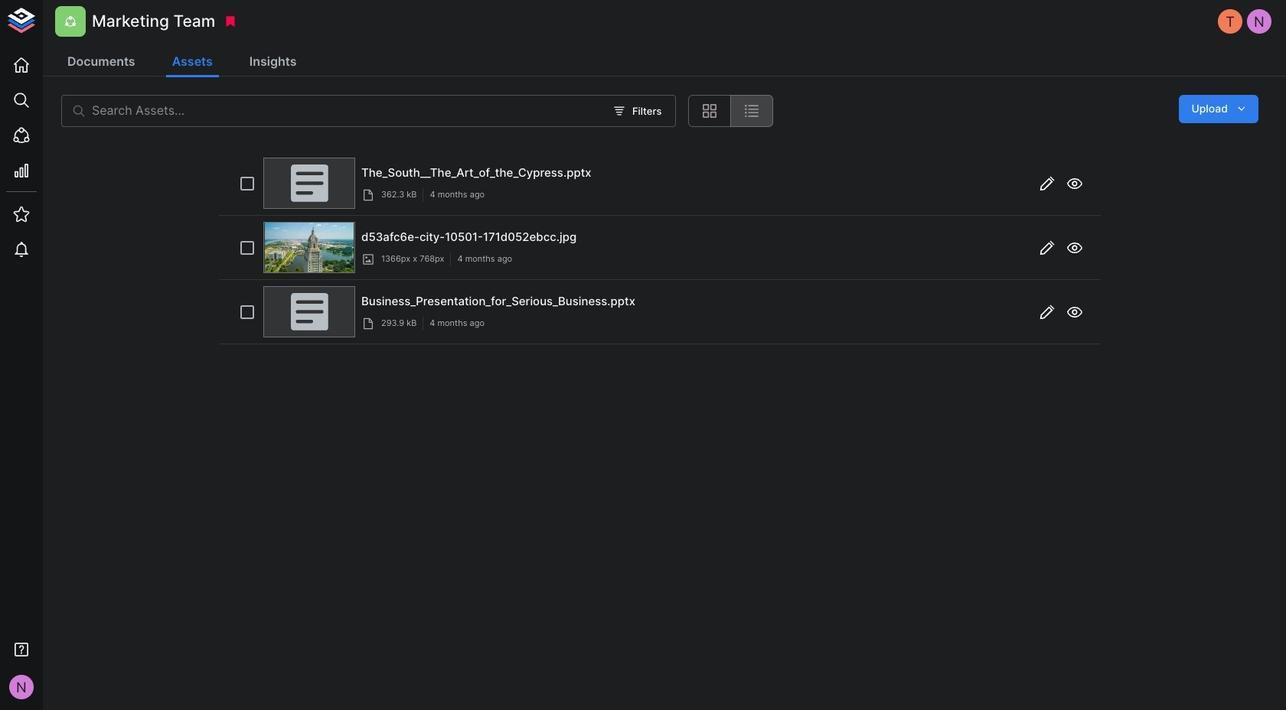 Task type: locate. For each thing, give the bounding box(es) containing it.
d53afc6e city 10501 171d052ebcc.jpg image
[[265, 223, 354, 273]]

remove bookmark image
[[224, 15, 238, 28]]

group
[[689, 95, 774, 127]]



Task type: vqa. For each thing, say whether or not it's contained in the screenshot.
Bookmark icon
no



Task type: describe. For each thing, give the bounding box(es) containing it.
Search Assets... text field
[[92, 95, 604, 127]]



